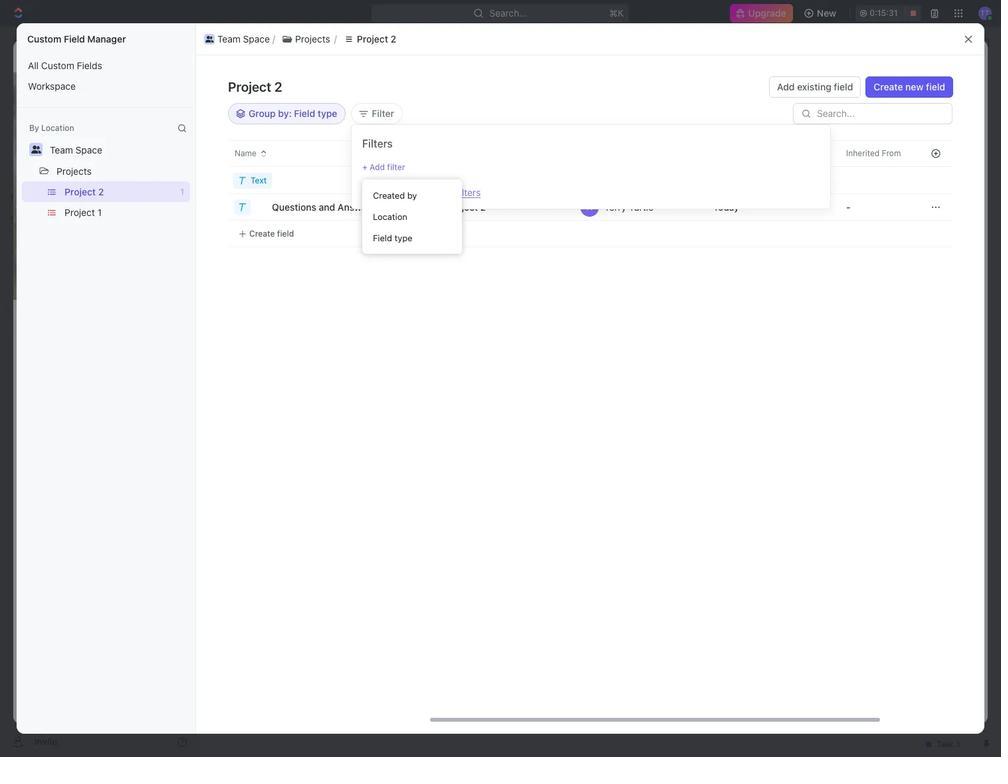 Task type: vqa. For each thing, say whether or not it's contained in the screenshot.
Press SPACE to select this row. row containing Terry Turtle
yes



Task type: locate. For each thing, give the bounding box(es) containing it.
progress up questions
[[257, 188, 301, 198]]

task down questions
[[268, 231, 288, 243]]

create new field
[[874, 81, 946, 92]]

customize
[[889, 123, 935, 134]]

changed down the inherited from row
[[712, 201, 745, 211]]

press space to select this row. row
[[429, 168, 961, 194], [196, 194, 429, 221], [429, 194, 961, 221], [429, 221, 961, 247]]

eloisefrancis23@gmail.
[[790, 169, 881, 179]]

task right new
[[926, 85, 946, 96]]

list
[[202, 31, 959, 47], [17, 55, 196, 96], [17, 182, 196, 223]]

status right today
[[747, 201, 770, 211]]

location up dashboards at left top
[[41, 123, 74, 133]]

in progress down eloisefrancis23@gmail.
[[844, 201, 889, 211]]

1 vertical spatial progress
[[855, 201, 889, 211]]

press space to select this row. row inside questions and answers row group
[[196, 194, 429, 221]]

1 vertical spatial team space button
[[44, 139, 108, 160]]

dashboards link
[[5, 132, 193, 154]]

turtle
[[629, 201, 654, 213]]

1
[[180, 187, 184, 197], [97, 207, 102, 218], [291, 231, 295, 243]]

field
[[835, 81, 854, 92], [927, 81, 946, 92], [277, 229, 294, 239]]

create
[[874, 81, 904, 92], [249, 229, 275, 239]]

1 vertical spatial user group image
[[14, 261, 24, 269]]

do left -
[[814, 201, 824, 211]]

from
[[772, 201, 790, 211], [772, 222, 790, 232]]

to
[[822, 148, 831, 158], [802, 201, 811, 211], [826, 201, 834, 211]]

location
[[41, 123, 74, 133], [373, 211, 408, 222]]

field down questions
[[277, 229, 294, 239]]

1 vertical spatial do
[[814, 201, 824, 211]]

in down text
[[247, 188, 255, 198]]

1 vertical spatial projects button
[[51, 160, 98, 182]]

0 vertical spatial changed status from
[[710, 201, 792, 211]]

user group image for tree in the the sidebar navigation
[[14, 261, 24, 269]]

from for to do
[[772, 201, 790, 211]]

1 vertical spatial task
[[375, 188, 393, 198]]

1 horizontal spatial task
[[375, 188, 393, 198]]

2 status from the top
[[747, 222, 770, 232]]

0 vertical spatial created
[[744, 51, 774, 61]]

0 vertical spatial changed
[[712, 201, 745, 211]]

row group down mins
[[920, 168, 953, 247]]

2 you from the top
[[696, 222, 710, 232]]

progress right -
[[855, 201, 889, 211]]

0 vertical spatial do
[[834, 148, 844, 158]]

1 row group from the left
[[429, 168, 961, 247]]

0 vertical spatial team space button
[[202, 31, 273, 47]]

learn more about filters link
[[379, 187, 481, 198]]

add task button up customize
[[898, 81, 954, 102]]

from down com
[[772, 201, 790, 211]]

user group image down spaces
[[14, 261, 24, 269]]

in progress down text
[[247, 188, 301, 198]]

create field button
[[234, 226, 300, 242]]

1 vertical spatial changed status from
[[710, 222, 792, 232]]

on
[[777, 51, 786, 61]]

Search tasks... text field
[[836, 151, 969, 171]]

1 horizontal spatial location
[[373, 211, 408, 222]]

to down eloisefrancis23@gmail. com
[[802, 201, 811, 211]]

user group image up / project 2
[[211, 39, 220, 46]]

do
[[834, 148, 844, 158], [814, 201, 824, 211]]

0 vertical spatial add task button
[[898, 81, 954, 102]]

grid
[[196, 140, 961, 724]]

created
[[744, 51, 774, 61], [373, 190, 405, 201]]

0 horizontal spatial field
[[64, 33, 85, 45]]

field right existing
[[835, 81, 854, 92]]

1 vertical spatial status
[[747, 222, 770, 232]]

add left existing
[[778, 81, 795, 92]]

/
[[282, 37, 285, 48], [345, 37, 348, 48], [194, 50, 197, 61]]

2 horizontal spatial progress
[[855, 201, 889, 211]]

0 horizontal spatial created
[[373, 190, 405, 201]]

created left on at the right top of page
[[744, 51, 774, 61]]

sidebar navigation
[[0, 27, 199, 758]]

tt
[[586, 203, 594, 211]]

0 vertical spatial progress
[[257, 188, 301, 198]]

0 vertical spatial you
[[696, 201, 710, 211]]

add task up customize
[[906, 85, 946, 96]]

project 2 inside button
[[357, 33, 397, 44]]

1 vertical spatial in
[[846, 201, 853, 211]]

add up customize
[[906, 85, 923, 96]]

1 vertical spatial add task
[[357, 188, 393, 198]]

project 1 button
[[59, 202, 190, 223]]

to for to do
[[822, 148, 831, 158]]

0 horizontal spatial field
[[277, 229, 294, 239]]

create inside 'button'
[[874, 81, 904, 92]]

team space button
[[202, 31, 273, 47], [44, 139, 108, 160]]

field up team space, , element
[[64, 33, 85, 45]]

list link
[[296, 119, 315, 138]]

1 horizontal spatial do
[[834, 148, 844, 158]]

changed down today
[[712, 222, 745, 232]]

0 vertical spatial in
[[247, 188, 255, 198]]

1 changed status from from the top
[[710, 201, 792, 211]]

in right to do to
[[846, 201, 853, 211]]

user group image
[[211, 39, 220, 46], [14, 261, 24, 269]]

0 horizontal spatial in
[[247, 188, 255, 198]]

board
[[248, 123, 274, 134]]

1 vertical spatial list
[[17, 55, 196, 96]]

1 inside button
[[97, 207, 102, 218]]

to up eloisefrancis23@gmail.
[[822, 148, 831, 158]]

1 vertical spatial from
[[772, 222, 790, 232]]

changed
[[712, 201, 745, 211], [712, 222, 745, 232]]

custom up 'all'
[[27, 33, 61, 45]]

0 horizontal spatial create
[[249, 229, 275, 239]]

do for to do to
[[814, 201, 824, 211]]

0 vertical spatial create
[[874, 81, 904, 92]]

project
[[357, 33, 388, 44], [367, 37, 398, 48], [202, 50, 233, 61], [228, 79, 272, 94], [231, 79, 291, 101], [65, 186, 96, 198], [65, 207, 95, 218]]

2 horizontal spatial in
[[846, 201, 853, 211]]

from
[[883, 148, 902, 158]]

0 vertical spatial user group image
[[211, 39, 220, 46]]

created left 'by'
[[373, 190, 405, 201]]

team right user group icon
[[218, 33, 241, 44]]

2 vertical spatial progress
[[811, 222, 845, 232]]

task sidebar content section
[[669, 73, 948, 725]]

1 horizontal spatial created
[[744, 51, 774, 61]]

created for created by
[[373, 190, 405, 201]]

to for to do to
[[802, 201, 811, 211]]

user group image for team space link to the right
[[211, 39, 220, 46]]

filter
[[372, 108, 395, 119]]

in
[[247, 188, 255, 198], [846, 201, 853, 211], [802, 222, 809, 232]]

2 from from the top
[[772, 222, 790, 232]]

1 vertical spatial 1
[[97, 207, 102, 218]]

0 horizontal spatial add task
[[357, 188, 393, 198]]

column header
[[196, 140, 207, 167], [196, 140, 230, 167], [429, 140, 562, 167], [562, 140, 695, 167], [695, 140, 828, 167]]

2 vertical spatial task
[[268, 231, 288, 243]]

1 from from the top
[[772, 201, 790, 211]]

custom
[[27, 33, 61, 45], [41, 60, 74, 71]]

cell
[[429, 168, 562, 194], [562, 168, 695, 194], [695, 168, 828, 194], [828, 168, 961, 194], [920, 168, 953, 194], [196, 194, 230, 221], [429, 221, 562, 247], [562, 221, 695, 247], [695, 221, 828, 247], [828, 221, 961, 247], [920, 221, 953, 247]]

1 horizontal spatial team space button
[[202, 31, 273, 47]]

add
[[778, 81, 795, 92], [906, 85, 923, 96], [370, 162, 385, 172], [357, 188, 373, 198]]

projects link
[[287, 35, 342, 51]]

projects button
[[275, 31, 337, 47], [51, 160, 98, 182]]

create for create field
[[249, 229, 275, 239]]

you
[[696, 201, 710, 211], [696, 222, 710, 232]]

changed status from down today
[[710, 222, 792, 232]]

2 row group from the left
[[920, 168, 953, 247]]

in progress
[[247, 188, 301, 198], [844, 201, 889, 211], [800, 222, 847, 232]]

0 horizontal spatial task
[[268, 231, 288, 243]]

0 vertical spatial 1
[[180, 187, 184, 197]]

create for create new field
[[874, 81, 904, 92]]

project 2 button
[[337, 31, 403, 47]]

0 vertical spatial field
[[64, 33, 85, 45]]

0 vertical spatial task
[[926, 85, 946, 96]]

0 horizontal spatial team space link
[[88, 50, 140, 61]]

1 horizontal spatial create
[[874, 81, 904, 92]]

table link
[[401, 119, 427, 138]]

field type
[[373, 233, 413, 243]]

grid containing questions and answers
[[196, 140, 961, 724]]

hide
[[844, 123, 865, 134]]

2 vertical spatial list
[[17, 182, 196, 223]]

create inside button
[[249, 229, 275, 239]]

you for to do
[[696, 201, 710, 211]]

1 horizontal spatial projects button
[[275, 31, 337, 47]]

add right +
[[370, 162, 385, 172]]

status
[[747, 201, 770, 211], [747, 222, 770, 232]]

Search... text field
[[818, 108, 945, 119]]

space
[[243, 33, 270, 44], [249, 37, 276, 48], [113, 50, 140, 61], [76, 144, 102, 156]]

questions and answers button
[[271, 197, 384, 218]]

2 changed from the top
[[712, 222, 745, 232]]

2 vertical spatial 1
[[291, 231, 295, 243]]

gantt
[[452, 123, 476, 134]]

0 vertical spatial list
[[202, 31, 959, 47]]

from down eloisefrancis23@gmail. com
[[772, 222, 790, 232]]

created by
[[373, 190, 417, 201]]

1 horizontal spatial user group image
[[211, 39, 220, 46]]

upgrade
[[749, 7, 787, 19]]

1 you from the top
[[696, 201, 710, 211]]

add up "answers"
[[357, 188, 373, 198]]

field inside questions and answers row group
[[277, 229, 294, 239]]

progress
[[257, 188, 301, 198], [855, 201, 889, 211], [811, 222, 845, 232]]

project 2 link right projects link
[[350, 35, 410, 51]]

row group
[[429, 168, 961, 247], [920, 168, 953, 247]]

in progress down to do to
[[800, 222, 847, 232]]

17
[[805, 51, 813, 61]]

created on nov 17
[[744, 51, 813, 61]]

team space button up / project 2
[[202, 31, 273, 47]]

1 vertical spatial custom
[[41, 60, 74, 71]]

task down + add filter
[[375, 188, 393, 198]]

1 vertical spatial create
[[249, 229, 275, 239]]

0 horizontal spatial user group image
[[14, 261, 24, 269]]

team down by location at the left top of page
[[50, 144, 73, 156]]

space down manager
[[113, 50, 140, 61]]

user group image inside tree
[[14, 261, 24, 269]]

status for in progress
[[747, 222, 770, 232]]

1 horizontal spatial field
[[835, 81, 854, 92]]

1 vertical spatial created
[[373, 190, 405, 201]]

Edit task name text field
[[59, 366, 617, 392]]

0 horizontal spatial location
[[41, 123, 74, 133]]

tree inside the sidebar navigation
[[5, 232, 193, 411]]

1 horizontal spatial progress
[[811, 222, 845, 232]]

2 vertical spatial in
[[802, 222, 809, 232]]

progress down to do to
[[811, 222, 845, 232]]

space left projects link
[[249, 37, 276, 48]]

inbox link
[[5, 87, 193, 108]]

status down com
[[747, 222, 770, 232]]

0 horizontal spatial team space button
[[44, 139, 108, 160]]

1 changed from the top
[[712, 201, 745, 211]]

terry
[[605, 201, 627, 213]]

0 vertical spatial projects button
[[275, 31, 337, 47]]

location up field type
[[373, 211, 408, 222]]

1 vertical spatial you
[[696, 222, 710, 232]]

row group down the inherited from row
[[429, 168, 961, 247]]

add task button up "answers"
[[341, 185, 398, 201]]

team space link
[[207, 35, 279, 51], [88, 50, 140, 61]]

0 horizontal spatial 1
[[97, 207, 102, 218]]

0 horizontal spatial add task button
[[341, 185, 398, 201]]

field inside 'button'
[[927, 81, 946, 92]]

0 horizontal spatial do
[[814, 201, 824, 211]]

status for to do
[[747, 201, 770, 211]]

custom up workspace
[[41, 60, 74, 71]]

0 vertical spatial status
[[747, 201, 770, 211]]

1 vertical spatial add task button
[[341, 185, 398, 201]]

changed status from for to do
[[710, 201, 792, 211]]

project 2
[[357, 33, 397, 44], [367, 37, 406, 48], [228, 79, 283, 94], [231, 79, 310, 101], [65, 186, 104, 198]]

project 2 link down user group icon
[[202, 50, 241, 61]]

create field
[[249, 229, 294, 239]]

space down docs link
[[76, 144, 102, 156]]

1 horizontal spatial 1
[[180, 187, 184, 197]]

0 vertical spatial location
[[41, 123, 74, 133]]

add task up "answers"
[[357, 188, 393, 198]]

0:15:31 button
[[856, 5, 922, 21]]

workspace
[[28, 81, 76, 92]]

user group image inside team space link
[[211, 39, 220, 46]]

today
[[714, 201, 740, 213]]

learn
[[379, 187, 403, 198]]

1 vertical spatial field
[[373, 233, 393, 243]]

changed for to do
[[712, 201, 745, 211]]

0 vertical spatial from
[[772, 201, 790, 211]]

calendar
[[339, 123, 379, 134]]

field right new
[[927, 81, 946, 92]]

0 vertical spatial add task
[[906, 85, 946, 96]]

list containing team space
[[202, 31, 959, 47]]

questions
[[272, 201, 317, 213]]

2 horizontal spatial field
[[927, 81, 946, 92]]

press space to select this row. row containing questions and answers
[[196, 194, 429, 221]]

all
[[28, 60, 39, 71]]

team space button down by location at the left top of page
[[44, 139, 108, 160]]

do up eloisefrancis23@gmail.
[[834, 148, 844, 158]]

0 vertical spatial custom
[[27, 33, 61, 45]]

2 horizontal spatial 1
[[291, 231, 295, 243]]

create left new
[[874, 81, 904, 92]]

field left type
[[373, 233, 393, 243]]

action
[[181, 565, 212, 577]]

2 horizontal spatial task
[[926, 85, 946, 96]]

create down questions
[[249, 229, 275, 239]]

existing
[[798, 81, 832, 92]]

2 changed status from from the top
[[710, 222, 792, 232]]

1 horizontal spatial in
[[802, 222, 809, 232]]

1 horizontal spatial field
[[373, 233, 393, 243]]

changed status from
[[710, 201, 792, 211], [710, 222, 792, 232]]

tree
[[5, 232, 193, 411]]

in down to do to
[[802, 222, 809, 232]]

1 vertical spatial changed
[[712, 222, 745, 232]]

1 status from the top
[[747, 201, 770, 211]]

changed status from down eloisefrancis23@gmail. com
[[710, 201, 792, 211]]



Task type: describe. For each thing, give the bounding box(es) containing it.
list containing project 2
[[17, 182, 196, 223]]

calendar link
[[337, 119, 379, 138]]

1 for project 1
[[97, 207, 102, 218]]

inherited
[[847, 148, 880, 158]]

to do to
[[800, 201, 836, 211]]

team up / project 2
[[224, 37, 247, 48]]

hide button
[[828, 119, 869, 138]]

filter button
[[352, 103, 403, 124]]

by location
[[29, 123, 74, 133]]

home
[[32, 69, 57, 81]]

field for create new field
[[927, 81, 946, 92]]

2 inside button
[[391, 33, 397, 44]]

customize button
[[871, 119, 939, 138]]

0 horizontal spatial progress
[[257, 188, 301, 198]]

custom inside button
[[41, 60, 74, 71]]

custom field manager
[[27, 33, 126, 45]]

fields
[[77, 60, 102, 71]]

new button
[[799, 3, 845, 24]]

user group image
[[205, 36, 214, 42]]

you for in progress
[[696, 222, 710, 232]]

custom fields element
[[59, 627, 617, 687]]

1 horizontal spatial project 2 link
[[350, 35, 410, 51]]

share button
[[819, 45, 860, 67]]

about
[[430, 187, 454, 198]]

upgrade link
[[730, 4, 794, 23]]

invite
[[35, 736, 58, 747]]

board link
[[246, 119, 274, 138]]

2 horizontal spatial /
[[345, 37, 348, 48]]

team down manager
[[88, 50, 111, 61]]

do for to do
[[834, 148, 844, 158]]

terry turtle
[[605, 201, 654, 213]]

inherited from
[[847, 148, 902, 158]]

share
[[827, 50, 852, 61]]

27
[[899, 148, 909, 158]]

text button
[[234, 173, 272, 189]]

to left -
[[826, 201, 834, 211]]

1 horizontal spatial team space link
[[207, 35, 279, 51]]

+ add filter
[[363, 162, 406, 172]]

row group containing terry turtle
[[429, 168, 961, 247]]

task 1 link
[[265, 227, 461, 247]]

docs link
[[5, 110, 193, 131]]

cell inside press space to select this row. row
[[196, 194, 230, 221]]

-
[[847, 201, 851, 213]]

questions and answers row group
[[196, 168, 462, 247]]

favorites button
[[5, 190, 51, 206]]

eloisefrancis23@gmail. com
[[696, 169, 881, 190]]

nov
[[788, 51, 803, 61]]

com
[[696, 169, 881, 190]]

type
[[395, 233, 413, 243]]

search...
[[490, 7, 528, 19]]

spaces
[[11, 216, 39, 226]]

created for created on nov 17
[[744, 51, 774, 61]]

1 horizontal spatial /
[[282, 37, 285, 48]]

0:15:31
[[870, 8, 898, 18]]

name
[[235, 148, 257, 158]]

mins
[[911, 148, 929, 158]]

add existing field
[[778, 81, 854, 92]]

changed for in progress
[[712, 222, 745, 232]]

action items button
[[176, 559, 248, 583]]

inbox
[[32, 92, 55, 103]]

2 vertical spatial in progress
[[800, 222, 847, 232]]

+
[[363, 162, 368, 172]]

project 1
[[65, 207, 102, 218]]

search
[[791, 123, 822, 134]]

learn more about filters
[[379, 187, 481, 198]]

0 horizontal spatial /
[[194, 50, 197, 61]]

workspace button
[[22, 76, 190, 96]]

1 vertical spatial in progress
[[844, 201, 889, 211]]

answers
[[338, 201, 376, 213]]

dashboards
[[32, 137, 84, 148]]

all custom fields button
[[22, 55, 190, 76]]

search button
[[774, 119, 826, 138]]

1 horizontal spatial add task
[[906, 85, 946, 96]]

home link
[[5, 65, 193, 86]]

activity
[[956, 104, 981, 112]]

new
[[818, 7, 837, 19]]

add existing field button
[[770, 77, 862, 98]]

space right user group icon
[[243, 33, 270, 44]]

all custom fields
[[28, 60, 102, 71]]

by
[[29, 123, 39, 133]]

gantt link
[[449, 119, 476, 138]]

1 vertical spatial location
[[373, 211, 408, 222]]

questions and answers
[[272, 201, 376, 213]]

task 1
[[268, 231, 295, 243]]

more
[[405, 187, 427, 198]]

press space to select this row. row containing terry turtle
[[429, 194, 961, 221]]

changed status from for in progress
[[710, 222, 792, 232]]

1 horizontal spatial add task button
[[898, 81, 954, 102]]

table
[[404, 123, 427, 134]]

1 for task 1
[[291, 231, 295, 243]]

/ project 2
[[194, 50, 241, 61]]

favorites
[[11, 193, 46, 203]]

filters
[[457, 187, 481, 198]]

0 horizontal spatial projects button
[[51, 160, 98, 182]]

name row
[[196, 140, 429, 167]]

text
[[251, 175, 267, 185]]

manager
[[87, 33, 126, 45]]

items
[[215, 565, 243, 577]]

to do
[[820, 148, 844, 158]]

0 vertical spatial in progress
[[247, 188, 301, 198]]

from for in progress
[[772, 222, 790, 232]]

⌘k
[[610, 7, 625, 19]]

list
[[299, 123, 315, 134]]

inherited from row
[[429, 140, 961, 167]]

create new field button
[[866, 77, 954, 98]]

projects inside projects link
[[304, 37, 339, 48]]

action items
[[181, 565, 243, 577]]

field for add existing field
[[835, 81, 854, 92]]

0 horizontal spatial project 2 link
[[202, 50, 241, 61]]

27 mins
[[899, 148, 929, 158]]

team space, , element
[[69, 49, 82, 63]]

by
[[408, 190, 417, 201]]

list containing all custom fields
[[17, 55, 196, 96]]



